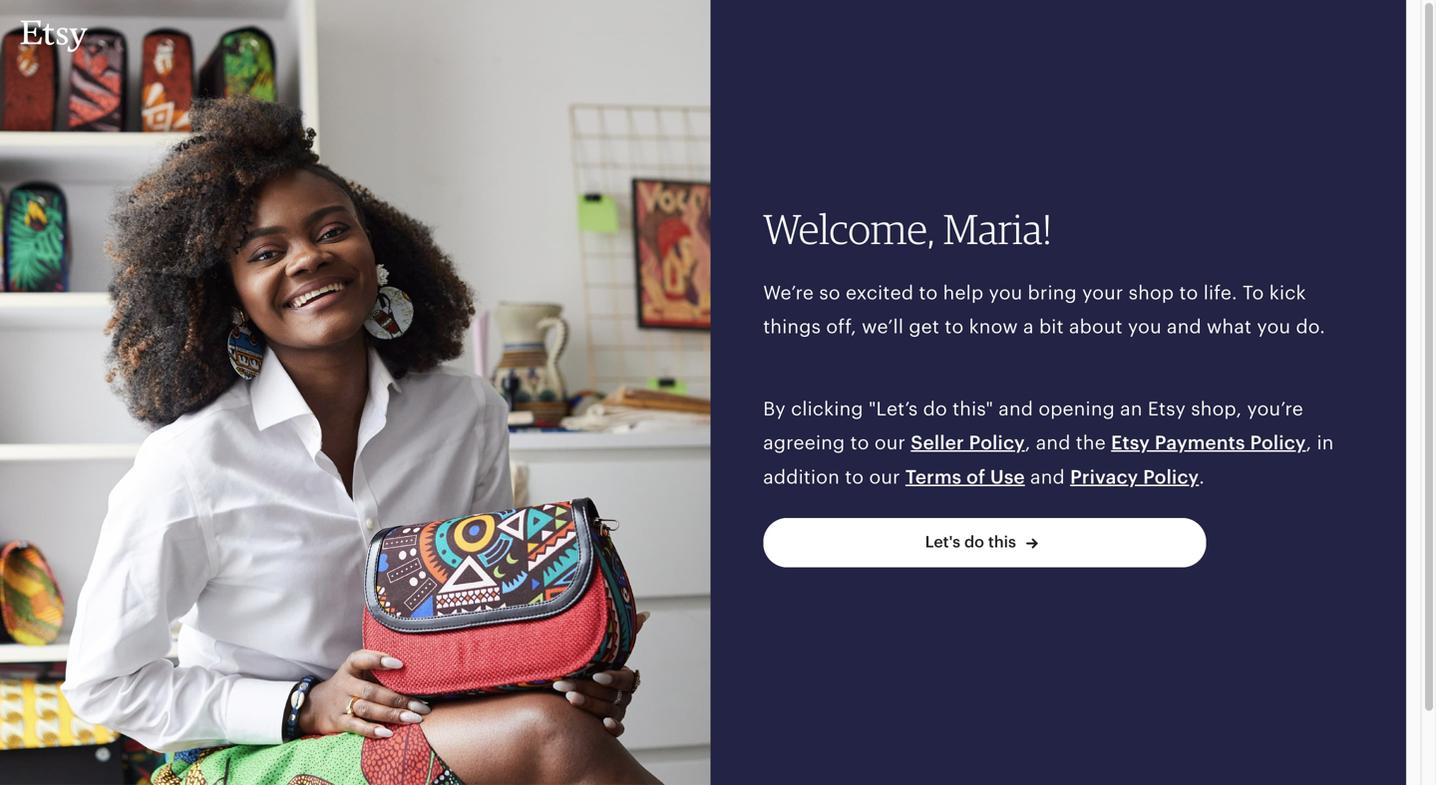 Task type: locate. For each thing, give the bounding box(es) containing it.
0 vertical spatial etsy
[[1148, 398, 1186, 420]]

by clicking "let's do this" and opening an etsy shop, you're agreeing to our
[[763, 398, 1304, 454]]

etsy
[[1148, 398, 1186, 420], [1111, 432, 1150, 454]]

this
[[988, 534, 1016, 552]]

off,
[[826, 316, 857, 338]]

, up use
[[1025, 432, 1031, 454]]

to inside the ,              in addition to our
[[845, 467, 864, 488]]

1 horizontal spatial do
[[964, 534, 984, 552]]

our left terms at the bottom right of the page
[[869, 467, 900, 488]]

and right this"
[[999, 398, 1033, 420]]

your
[[1082, 282, 1124, 304]]

seller
[[911, 432, 964, 454]]

.
[[1199, 467, 1205, 488]]

agreeing
[[763, 432, 845, 454]]

,
[[1025, 432, 1031, 454], [1306, 432, 1312, 454]]

and
[[1167, 316, 1202, 338], [999, 398, 1033, 420], [1036, 432, 1071, 454], [1030, 467, 1065, 488]]

about
[[1069, 316, 1123, 338]]

bring
[[1028, 282, 1077, 304]]

1 vertical spatial do
[[964, 534, 984, 552]]

to right addition
[[845, 467, 864, 488]]

0 horizontal spatial ,
[[1025, 432, 1031, 454]]

to down clicking
[[850, 432, 869, 454]]

seller policy link
[[911, 432, 1025, 454]]

so
[[819, 282, 841, 304]]

do
[[923, 398, 947, 420], [964, 534, 984, 552]]

this"
[[953, 398, 994, 420]]

policy down 'you're'
[[1250, 432, 1306, 454]]

policy down payments
[[1143, 467, 1199, 488]]

"let's
[[869, 398, 918, 420]]

shop
[[1129, 282, 1174, 304]]

and left what
[[1167, 316, 1202, 338]]

0 vertical spatial our
[[875, 432, 906, 454]]

to up get
[[919, 282, 938, 304]]

you up know
[[989, 282, 1023, 304]]

things
[[763, 316, 821, 338]]

use
[[990, 467, 1025, 488]]

terms
[[906, 467, 962, 488]]

our inside the ,              in addition to our
[[869, 467, 900, 488]]

shop,
[[1191, 398, 1242, 420]]

etsy inside the "by clicking "let's do this" and opening an etsy shop, you're agreeing to our"
[[1148, 398, 1186, 420]]

our down "let's
[[875, 432, 906, 454]]

1 , from the left
[[1025, 432, 1031, 454]]

know
[[969, 316, 1018, 338]]

and inside the "by clicking "let's do this" and opening an etsy shop, you're agreeing to our"
[[999, 398, 1033, 420]]

by
[[763, 398, 786, 420]]

in
[[1317, 432, 1334, 454]]

a
[[1023, 316, 1034, 338]]

the
[[1076, 432, 1106, 454]]

policy up use
[[969, 432, 1025, 454]]

bit
[[1039, 316, 1064, 338]]

0 horizontal spatial do
[[923, 398, 947, 420]]

an
[[1120, 398, 1143, 420]]

our
[[875, 432, 906, 454], [869, 467, 900, 488]]

welcome,
[[763, 204, 935, 254]]

terms of use and privacy policy .
[[906, 467, 1205, 488]]

1 horizontal spatial policy
[[1143, 467, 1199, 488]]

, left in on the right bottom
[[1306, 432, 1312, 454]]

0 vertical spatial do
[[923, 398, 947, 420]]

to left life. at the top of page
[[1179, 282, 1198, 304]]

1 horizontal spatial ,
[[1306, 432, 1312, 454]]

etsy down an
[[1111, 432, 1150, 454]]

, inside the ,              in addition to our
[[1306, 432, 1312, 454]]

etsy right an
[[1148, 398, 1186, 420]]

to
[[919, 282, 938, 304], [1179, 282, 1198, 304], [945, 316, 964, 338], [850, 432, 869, 454], [845, 467, 864, 488]]

let's do this link
[[763, 519, 1206, 568]]

do left this
[[964, 534, 984, 552]]

what
[[1207, 316, 1252, 338]]

2 horizontal spatial you
[[1257, 316, 1291, 338]]

etsy payments policy link
[[1111, 432, 1306, 454]]

you down 'shop'
[[1128, 316, 1162, 338]]

kick
[[1269, 282, 1306, 304]]

0 horizontal spatial you
[[989, 282, 1023, 304]]

you left do.
[[1257, 316, 1291, 338]]

1 vertical spatial our
[[869, 467, 900, 488]]

do up seller at bottom
[[923, 398, 947, 420]]

do inside the "by clicking "let's do this" and opening an etsy shop, you're agreeing to our"
[[923, 398, 947, 420]]

payments
[[1155, 432, 1245, 454]]

life.
[[1204, 282, 1238, 304]]

2 , from the left
[[1306, 432, 1312, 454]]

policy
[[969, 432, 1025, 454], [1250, 432, 1306, 454], [1143, 467, 1199, 488]]

2 horizontal spatial policy
[[1250, 432, 1306, 454]]

you
[[989, 282, 1023, 304], [1128, 316, 1162, 338], [1257, 316, 1291, 338]]



Task type: describe. For each thing, give the bounding box(es) containing it.
and inside we're so excited to help you bring your shop to life. to kick things off, we'll get to know a bit about you and what you do.
[[1167, 316, 1202, 338]]

clicking
[[791, 398, 864, 420]]

privacy
[[1070, 467, 1138, 488]]

terms of use link
[[906, 467, 1025, 488]]

we'll
[[862, 316, 904, 338]]

let's do this
[[925, 534, 1016, 552]]

of
[[967, 467, 986, 488]]

1 vertical spatial etsy
[[1111, 432, 1150, 454]]

to inside the "by clicking "let's do this" and opening an etsy shop, you're agreeing to our"
[[850, 432, 869, 454]]

and up terms of use and privacy policy .
[[1036, 432, 1071, 454]]

and right use
[[1030, 467, 1065, 488]]

let's
[[925, 534, 961, 552]]

seller policy ,             and the etsy payments policy
[[911, 432, 1306, 454]]

help
[[943, 282, 984, 304]]

addition
[[763, 467, 840, 488]]

1 horizontal spatial you
[[1128, 316, 1162, 338]]

,              in addition to our
[[763, 432, 1334, 488]]

we're
[[763, 282, 814, 304]]

opening
[[1039, 398, 1115, 420]]

to right get
[[945, 316, 964, 338]]

our inside the "by clicking "let's do this" and opening an etsy shop, you're agreeing to our"
[[875, 432, 906, 454]]

get
[[909, 316, 940, 338]]

you're
[[1247, 398, 1304, 420]]

0 horizontal spatial policy
[[969, 432, 1025, 454]]

welcome, maria!
[[763, 204, 1052, 254]]

do.
[[1296, 316, 1326, 338]]

to
[[1243, 282, 1264, 304]]

privacy policy link
[[1070, 467, 1199, 488]]

excited
[[846, 282, 914, 304]]

we're so excited to help you bring your shop to life. to kick things off, we'll get to know a bit about you and what you do.
[[763, 282, 1326, 338]]

maria!
[[943, 204, 1052, 254]]



Task type: vqa. For each thing, say whether or not it's contained in the screenshot.
the left my
no



